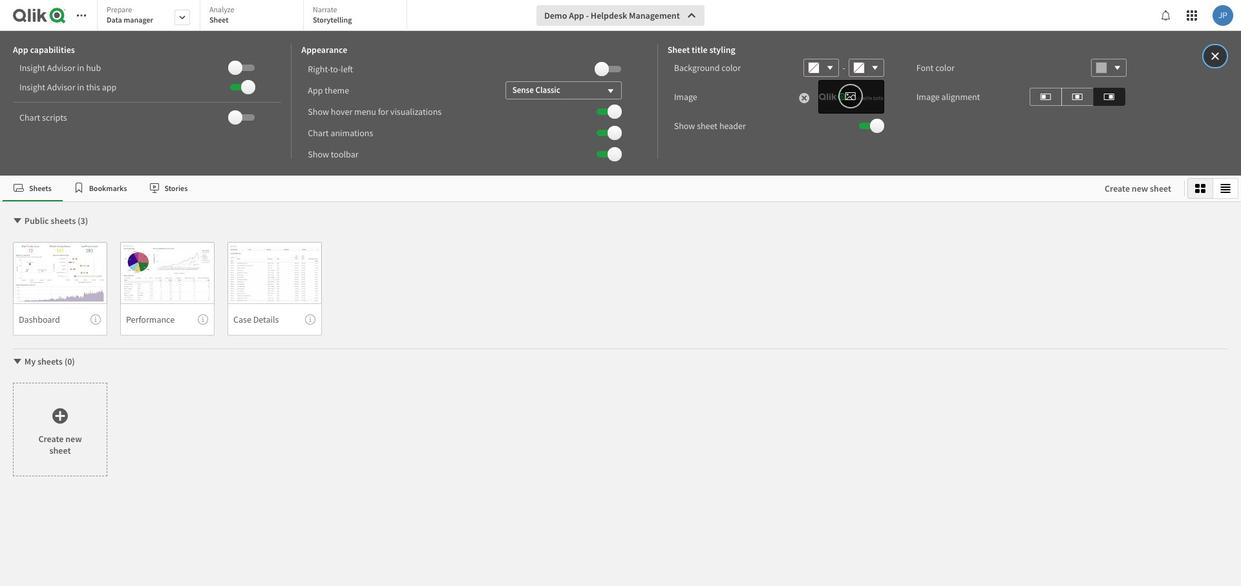 Task type: describe. For each thing, give the bounding box(es) containing it.
1 vertical spatial create new sheet
[[38, 433, 82, 457]]

application containing demo app - helpdesk management
[[0, 0, 1241, 587]]

case details
[[233, 314, 279, 326]]

dashboard sheet is selected. press the spacebar or enter key to open dashboard sheet. use the right and left arrow keys to navigate. element
[[13, 242, 107, 336]]

sense classic button
[[505, 81, 622, 99]]

show sheet header
[[674, 120, 746, 132]]

menu
[[354, 106, 376, 117]]

toolbar
[[331, 148, 358, 160]]

prepare data manager
[[107, 5, 153, 25]]

(0)
[[64, 356, 75, 368]]

create new sheet button
[[1094, 178, 1182, 199]]

animations
[[331, 127, 373, 139]]

prepare
[[107, 5, 132, 14]]

performance sheet is selected. press the spacebar or enter key to open performance sheet. use the right and left arrow keys to navigate. element
[[120, 242, 215, 336]]

color for font color
[[935, 62, 955, 74]]

details
[[253, 314, 279, 326]]

styling
[[709, 44, 736, 56]]

align left image
[[1041, 89, 1051, 104]]

advisor for hub
[[47, 62, 75, 74]]

hub
[[86, 62, 101, 74]]

bookmarks
[[89, 183, 127, 193]]

case details menu item
[[228, 304, 322, 336]]

sheet inside 'analyze sheet'
[[209, 15, 229, 25]]

james peterson image
[[1213, 5, 1233, 26]]

public sheets (3)
[[24, 215, 88, 227]]

narrate storytelling
[[313, 5, 352, 25]]

image for image alignment
[[916, 91, 940, 103]]

helpdesk
[[591, 10, 627, 21]]

performance
[[126, 314, 175, 326]]

classic
[[536, 84, 560, 95]]

collapse image
[[12, 357, 23, 367]]

sheets for public sheets
[[51, 215, 76, 227]]

dashboard menu item
[[13, 304, 107, 336]]

background color
[[674, 62, 741, 74]]

hover
[[331, 106, 352, 117]]

stories button
[[138, 176, 199, 202]]

alignment
[[942, 91, 980, 103]]

2 vertical spatial sheet
[[49, 445, 71, 457]]

show for show toolbar
[[308, 148, 329, 160]]

app for app theme
[[308, 84, 323, 96]]

tooltip for performance
[[198, 315, 208, 325]]

capabilities
[[30, 44, 75, 56]]

image alignment
[[916, 91, 980, 103]]

right-to-left
[[308, 63, 353, 75]]

collapse image
[[12, 216, 23, 226]]

create new sheet inside create new sheet button
[[1105, 183, 1171, 195]]

tooltip for dashboard
[[91, 315, 101, 325]]

scripts
[[42, 112, 67, 123]]

color for background color
[[722, 62, 741, 74]]

left
[[341, 63, 353, 75]]

demo
[[544, 10, 567, 21]]

case
[[233, 314, 251, 326]]

1 horizontal spatial sheet
[[668, 44, 690, 56]]

demo app - helpdesk management button
[[537, 5, 704, 26]]

chart scripts
[[19, 112, 67, 123]]

header
[[719, 120, 746, 132]]

create inside the create new sheet
[[38, 433, 64, 445]]

sheet inside create new sheet button
[[1150, 183, 1171, 195]]

bookmarks button
[[62, 176, 138, 202]]

show for show sheet header
[[674, 120, 695, 132]]

manager
[[124, 15, 153, 25]]

in for hub
[[77, 62, 84, 74]]

app theme
[[308, 84, 349, 96]]

chart for chart scripts
[[19, 112, 40, 123]]

show hover menu for visualizations
[[308, 106, 442, 117]]

title
[[692, 44, 708, 56]]



Task type: vqa. For each thing, say whether or not it's contained in the screenshot.
-
yes



Task type: locate. For each thing, give the bounding box(es) containing it.
chart for chart animations
[[308, 127, 329, 139]]

insight
[[19, 62, 45, 74], [19, 81, 45, 93]]

image down background
[[674, 91, 697, 103]]

app
[[102, 81, 117, 93]]

font
[[916, 62, 934, 74]]

0 vertical spatial chart
[[19, 112, 40, 123]]

0 horizontal spatial tooltip
[[91, 315, 101, 325]]

- up select image
[[843, 62, 845, 74]]

insight advisor in this app
[[19, 81, 117, 93]]

this
[[86, 81, 100, 93]]

theme
[[325, 84, 349, 96]]

application
[[0, 0, 1241, 587]]

2 color from the left
[[935, 62, 955, 74]]

0 horizontal spatial color
[[722, 62, 741, 74]]

1 horizontal spatial create new sheet
[[1105, 183, 1171, 195]]

app right demo on the top of the page
[[569, 10, 584, 21]]

0 vertical spatial app
[[569, 10, 584, 21]]

in left this
[[77, 81, 84, 93]]

new
[[1132, 183, 1148, 195], [65, 433, 82, 445]]

1 vertical spatial sheet
[[668, 44, 690, 56]]

advisor for this
[[47, 81, 75, 93]]

1 vertical spatial create
[[38, 433, 64, 445]]

- left helpdesk
[[586, 10, 589, 21]]

0 vertical spatial sheet
[[697, 120, 718, 132]]

sheet
[[209, 15, 229, 25], [668, 44, 690, 56]]

0 vertical spatial sheet
[[209, 15, 229, 25]]

toolbar containing demo app - helpdesk management
[[0, 0, 1241, 176]]

2 horizontal spatial sheet
[[1150, 183, 1171, 195]]

appearance
[[301, 44, 347, 56]]

insight advisor in hub
[[19, 62, 101, 74]]

sheets left (3)
[[51, 215, 76, 227]]

show
[[308, 106, 329, 117], [674, 120, 695, 132], [308, 148, 329, 160]]

narrate
[[313, 5, 337, 14]]

advisor down capabilities
[[47, 62, 75, 74]]

0 horizontal spatial new
[[65, 433, 82, 445]]

0 horizontal spatial app
[[13, 44, 28, 56]]

insight up chart scripts
[[19, 81, 45, 93]]

1 vertical spatial sheet
[[1150, 183, 1171, 195]]

sheet left the title
[[668, 44, 690, 56]]

(3)
[[78, 215, 88, 227]]

0 horizontal spatial sheet
[[209, 15, 229, 25]]

0 horizontal spatial sheet
[[49, 445, 71, 457]]

tab list containing sheets
[[3, 176, 1092, 202]]

my sheets (0)
[[24, 356, 75, 368]]

1 advisor from the top
[[47, 62, 75, 74]]

demo app - helpdesk management
[[544, 10, 680, 21]]

new inside create new sheet button
[[1132, 183, 1148, 195]]

0 horizontal spatial chart
[[19, 112, 40, 123]]

dashboard
[[19, 314, 60, 326]]

1 horizontal spatial image
[[916, 91, 940, 103]]

0 vertical spatial create
[[1105, 183, 1130, 195]]

visualizations
[[390, 106, 442, 117]]

right-
[[308, 63, 330, 75]]

1 vertical spatial tab list
[[3, 176, 1092, 202]]

sheet
[[697, 120, 718, 132], [1150, 183, 1171, 195], [49, 445, 71, 457]]

3 tooltip from the left
[[305, 315, 315, 325]]

1 vertical spatial new
[[65, 433, 82, 445]]

1 vertical spatial sheets
[[37, 356, 63, 368]]

2 advisor from the top
[[47, 81, 75, 93]]

1 horizontal spatial app
[[308, 84, 323, 96]]

1 vertical spatial -
[[843, 62, 845, 74]]

0 horizontal spatial create new sheet
[[38, 433, 82, 457]]

1 horizontal spatial color
[[935, 62, 955, 74]]

sheets button
[[3, 176, 62, 202]]

tab list
[[97, 0, 412, 32], [3, 176, 1092, 202]]

color down styling
[[722, 62, 741, 74]]

public
[[24, 215, 49, 227]]

0 horizontal spatial image
[[674, 91, 697, 103]]

0 horizontal spatial create
[[38, 433, 64, 445]]

1 horizontal spatial chart
[[308, 127, 329, 139]]

chart animations
[[308, 127, 373, 139]]

image
[[674, 91, 697, 103], [916, 91, 940, 103]]

chart
[[19, 112, 40, 123], [308, 127, 329, 139]]

0 vertical spatial in
[[77, 62, 84, 74]]

group
[[1188, 178, 1239, 199]]

tooltip inside case details menu item
[[305, 315, 315, 325]]

show left header
[[674, 120, 695, 132]]

0 vertical spatial sheets
[[51, 215, 76, 227]]

advisor down "insight advisor in hub" on the left top
[[47, 81, 75, 93]]

create
[[1105, 183, 1130, 195], [38, 433, 64, 445]]

2 insight from the top
[[19, 81, 45, 93]]

1 vertical spatial chart
[[308, 127, 329, 139]]

tooltip left performance
[[91, 315, 101, 325]]

to-
[[330, 63, 341, 75]]

analyze sheet
[[209, 5, 234, 25]]

sheets for my sheets
[[37, 356, 63, 368]]

1 horizontal spatial sheet
[[697, 120, 718, 132]]

sense classic
[[512, 84, 560, 95]]

chart left 'scripts'
[[19, 112, 40, 123]]

show left toolbar
[[308, 148, 329, 160]]

tooltip inside performance menu item
[[198, 315, 208, 325]]

0 vertical spatial insight
[[19, 62, 45, 74]]

1 vertical spatial show
[[674, 120, 695, 132]]

1 color from the left
[[722, 62, 741, 74]]

2 vertical spatial show
[[308, 148, 329, 160]]

grid view image
[[1195, 184, 1206, 194]]

app left theme
[[308, 84, 323, 96]]

sheets
[[51, 215, 76, 227], [37, 356, 63, 368]]

1 tooltip from the left
[[91, 315, 101, 325]]

1 in from the top
[[77, 62, 84, 74]]

tooltip right the details
[[305, 315, 315, 325]]

1 horizontal spatial tooltip
[[198, 315, 208, 325]]

background
[[674, 62, 720, 74]]

close app options image
[[1209, 48, 1221, 64]]

new inside the create new sheet
[[65, 433, 82, 445]]

1 image from the left
[[674, 91, 697, 103]]

-
[[586, 10, 589, 21], [843, 62, 845, 74]]

insight for insight advisor in hub
[[19, 62, 45, 74]]

create new sheet
[[1105, 183, 1171, 195], [38, 433, 82, 457]]

select image image
[[845, 89, 856, 104]]

align center image
[[1072, 89, 1083, 104]]

1 vertical spatial app
[[13, 44, 28, 56]]

show toolbar
[[308, 148, 358, 160]]

app left capabilities
[[13, 44, 28, 56]]

1 vertical spatial in
[[77, 81, 84, 93]]

2 horizontal spatial tooltip
[[305, 315, 315, 325]]

0 vertical spatial advisor
[[47, 62, 75, 74]]

for
[[378, 106, 389, 117]]

tooltip left case
[[198, 315, 208, 325]]

in left hub
[[77, 62, 84, 74]]

tooltip for case details
[[305, 315, 315, 325]]

1 horizontal spatial -
[[843, 62, 845, 74]]

tooltip
[[91, 315, 101, 325], [198, 315, 208, 325], [305, 315, 315, 325]]

image down font in the right top of the page
[[916, 91, 940, 103]]

app
[[569, 10, 584, 21], [13, 44, 28, 56], [308, 84, 323, 96]]

2 vertical spatial app
[[308, 84, 323, 96]]

show for show hover menu for visualizations
[[308, 106, 329, 117]]

1 horizontal spatial new
[[1132, 183, 1148, 195]]

management
[[629, 10, 680, 21]]

in for this
[[77, 81, 84, 93]]

analyze
[[209, 5, 234, 14]]

sheet down analyze
[[209, 15, 229, 25]]

create inside button
[[1105, 183, 1130, 195]]

font color
[[916, 62, 955, 74]]

color
[[722, 62, 741, 74], [935, 62, 955, 74]]

data
[[107, 15, 122, 25]]

align right image
[[1104, 89, 1114, 104]]

sheets left (0)
[[37, 356, 63, 368]]

- inside button
[[586, 10, 589, 21]]

color right font in the right top of the page
[[935, 62, 955, 74]]

stories
[[165, 183, 188, 193]]

remove image image
[[799, 92, 810, 105]]

app for app capabilities
[[13, 44, 28, 56]]

storytelling
[[313, 15, 352, 25]]

in
[[77, 62, 84, 74], [77, 81, 84, 93]]

chart up show toolbar
[[308, 127, 329, 139]]

1 vertical spatial insight
[[19, 81, 45, 93]]

toolbar
[[0, 0, 1241, 176]]

app inside demo app - helpdesk management button
[[569, 10, 584, 21]]

list view image
[[1220, 184, 1231, 194]]

sense
[[512, 84, 534, 95]]

image for image
[[674, 91, 697, 103]]

performance menu item
[[120, 304, 215, 336]]

insight down app capabilities
[[19, 62, 45, 74]]

2 image from the left
[[916, 91, 940, 103]]

1 horizontal spatial create
[[1105, 183, 1130, 195]]

0 vertical spatial create new sheet
[[1105, 183, 1171, 195]]

0 horizontal spatial -
[[586, 10, 589, 21]]

my
[[24, 356, 36, 368]]

advisor
[[47, 62, 75, 74], [47, 81, 75, 93]]

0 vertical spatial show
[[308, 106, 329, 117]]

2 tooltip from the left
[[198, 315, 208, 325]]

0 vertical spatial new
[[1132, 183, 1148, 195]]

tooltip inside dashboard menu item
[[91, 315, 101, 325]]

sheets
[[29, 183, 52, 193]]

1 insight from the top
[[19, 62, 45, 74]]

0 vertical spatial -
[[586, 10, 589, 21]]

insight for insight advisor in this app
[[19, 81, 45, 93]]

0 vertical spatial tab list
[[97, 0, 412, 32]]

app capabilities
[[13, 44, 75, 56]]

tab list containing prepare
[[97, 0, 412, 32]]

show left hover
[[308, 106, 329, 117]]

case details sheet is selected. press the spacebar or enter key to open case details sheet. use the right and left arrow keys to navigate. element
[[228, 242, 322, 336]]

1 vertical spatial advisor
[[47, 81, 75, 93]]

2 in from the top
[[77, 81, 84, 93]]

sheet title styling
[[668, 44, 736, 56]]

2 horizontal spatial app
[[569, 10, 584, 21]]



